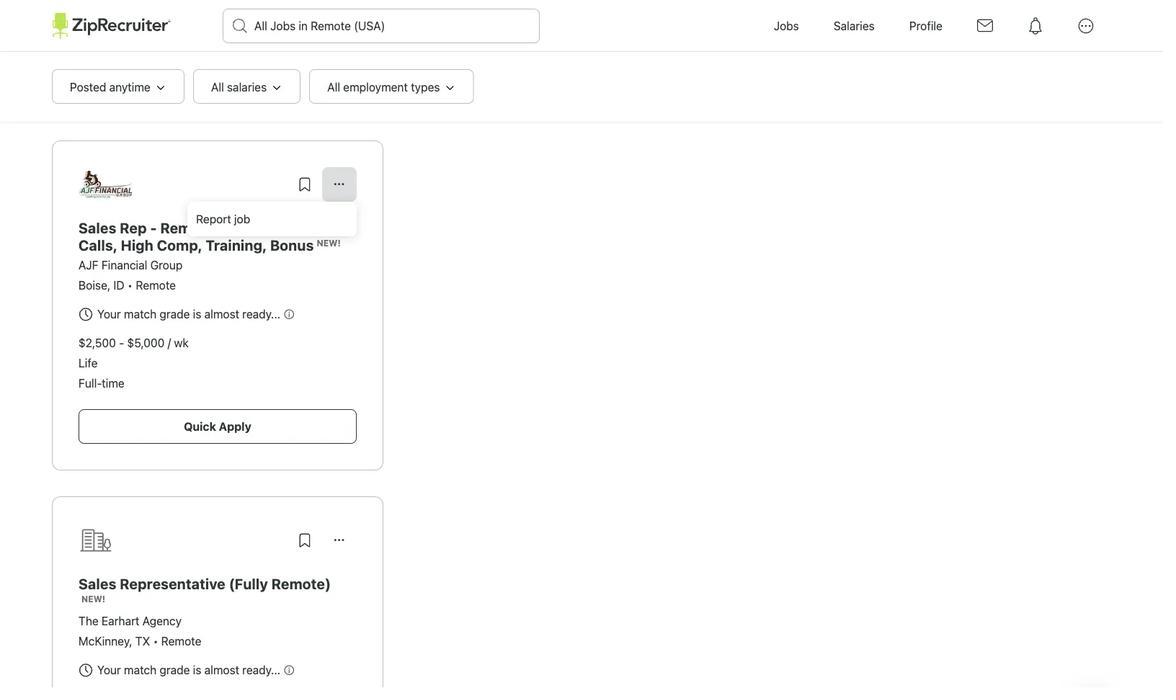 Task type: vqa. For each thing, say whether or not it's contained in the screenshot.
submit
no



Task type: describe. For each thing, give the bounding box(es) containing it.
all salaries
[[211, 80, 267, 94]]

life
[[79, 357, 98, 370]]

- inside sales rep - remote, no exp, no cold calls, high comp, training, bonus
[[150, 219, 157, 236]]

employment
[[343, 80, 408, 94]]

$2,500
[[79, 336, 116, 350]]

tx
[[135, 635, 150, 649]]

menu image
[[1070, 9, 1103, 43]]

remote,
[[160, 219, 218, 236]]

/
[[168, 336, 171, 350]]

exp,
[[245, 219, 275, 236]]

your match grade is almost ready... for sales representative (fully remote)
[[97, 664, 281, 677]]

agency
[[143, 615, 182, 628]]

is for sales representative (fully remote)
[[193, 664, 201, 677]]

save job for later image for sales representative (fully remote)
[[296, 532, 314, 549]]

job
[[234, 212, 250, 226]]

sales rep - remote, no exp, no cold calls, high comp, training, bonus
[[79, 219, 333, 253]]

jobs
[[774, 19, 799, 33]]

main element
[[52, 0, 1112, 52]]

financial
[[102, 258, 147, 272]]

apply
[[219, 420, 251, 434]]

sales representative (fully remote) new!
[[79, 575, 331, 604]]

remote for earhart
[[161, 635, 201, 649]]

match for sales rep - remote, no exp, no cold calls, high comp, training, bonus
[[124, 308, 157, 321]]

1 vertical spatial jobs
[[98, 108, 120, 121]]

almost for sales representative (fully remote)
[[204, 664, 239, 677]]

wk
[[174, 336, 189, 350]]

posted anytime
[[70, 80, 151, 94]]

ready... for sales rep - remote, no exp, no cold calls, high comp, training, bonus
[[242, 308, 281, 321]]

563,757
[[52, 108, 95, 121]]

ziprecruiter image
[[52, 13, 171, 39]]

the earhart agency link
[[79, 615, 182, 628]]

representative
[[120, 575, 226, 592]]

notifications image
[[1019, 9, 1053, 43]]

group
[[150, 258, 183, 272]]

types
[[411, 80, 440, 94]]

time
[[102, 377, 125, 390]]

your for sales rep - remote, no exp, no cold calls, high comp, training, bonus
[[97, 308, 121, 321]]

sales rep - remote, no exp, no cold calls, high comp, training, bonus image
[[79, 167, 137, 202]]

all for employment
[[327, 80, 340, 94]]

your for sales representative (fully remote)
[[97, 664, 121, 677]]

quick apply button
[[79, 410, 357, 444]]

• for sales representative (fully remote)
[[153, 635, 158, 649]]

the
[[79, 615, 99, 628]]

all for salaries
[[211, 80, 224, 94]]

quick
[[184, 420, 216, 434]]

ready... for sales representative (fully remote)
[[242, 664, 281, 677]]

remote for jobs
[[168, 108, 208, 121]]

save job for later image for sales rep - remote, no exp, no cold calls, high comp, training, bonus
[[296, 176, 314, 193]]

your match grade is almost ready... for sales rep - remote, no exp, no cold calls, high comp, training, bonus
[[97, 308, 281, 321]]

jobs link
[[757, 0, 817, 52]]



Task type: locate. For each thing, give the bounding box(es) containing it.
is down the earhart agency mckinney, tx • remote
[[193, 664, 201, 677]]

1 vertical spatial new!
[[81, 594, 105, 604]]

1 ready... from the top
[[242, 308, 281, 321]]

all inside "dropdown button"
[[327, 80, 340, 94]]

salaries
[[834, 19, 875, 33]]

0 vertical spatial ready...
[[242, 308, 281, 321]]

remote
[[168, 108, 208, 121], [136, 279, 176, 292], [161, 635, 201, 649]]

(usa)
[[211, 108, 243, 121]]

remote right in
[[168, 108, 208, 121]]

• right id
[[128, 279, 133, 292]]

1 save job for later image from the top
[[296, 176, 314, 193]]

your match grade is almost ready... button for sales representative (fully remote)
[[77, 659, 295, 682]]

0 vertical spatial grade
[[160, 308, 190, 321]]

- inside $2,500 - $5,000 / wk life full-time
[[119, 336, 124, 350]]

found
[[123, 108, 153, 121]]

remote down "group"
[[136, 279, 176, 292]]

1 vertical spatial •
[[153, 635, 158, 649]]

1 vertical spatial almost
[[204, 664, 239, 677]]

2 vertical spatial remote
[[161, 635, 201, 649]]

1 almost from the top
[[204, 308, 239, 321]]

1 your match grade is almost ready... button from the top
[[77, 303, 295, 326]]

new! up 'the' at the left bottom
[[81, 594, 105, 604]]

id
[[114, 279, 125, 292]]

0 horizontal spatial •
[[128, 279, 133, 292]]

2 grade from the top
[[160, 664, 190, 677]]

remote for financial
[[136, 279, 176, 292]]

$5,000
[[127, 336, 165, 350]]

your match grade is almost ready... down tx
[[97, 664, 281, 677]]

jobs
[[81, 78, 121, 102], [98, 108, 120, 121]]

profile
[[910, 19, 943, 33]]

remote inside all jobs 563,757 jobs found in remote (usa)
[[168, 108, 208, 121]]

new!
[[317, 238, 341, 248], [81, 594, 105, 604]]

0 vertical spatial sales
[[79, 219, 116, 236]]

Search job title or keyword search field
[[224, 9, 539, 43]]

2 your from the top
[[97, 664, 121, 677]]

comp,
[[157, 236, 202, 253]]

remote inside 'ajf financial group boise, id • remote'
[[136, 279, 176, 292]]

earhart
[[102, 615, 140, 628]]

all employment types
[[327, 80, 440, 94]]

your match grade is almost ready... up wk
[[97, 308, 281, 321]]

sales inside sales representative (fully remote) new!
[[79, 575, 116, 592]]

0 vertical spatial remote
[[168, 108, 208, 121]]

all up 563,757 on the left
[[52, 78, 76, 102]]

2 no from the left
[[278, 219, 297, 236]]

0 horizontal spatial all
[[52, 78, 76, 102]]

sales up calls, at the top of page
[[79, 219, 116, 236]]

0 vertical spatial almost
[[204, 308, 239, 321]]

0 vertical spatial -
[[150, 219, 157, 236]]

your match grade is almost ready... button down tx
[[77, 659, 295, 682]]

1 vertical spatial grade
[[160, 664, 190, 677]]

all salaries button
[[193, 69, 301, 104]]

1 vertical spatial match
[[124, 664, 157, 677]]

new! down cold
[[317, 238, 341, 248]]

- left $5,000
[[119, 336, 124, 350]]

ready...
[[242, 308, 281, 321], [242, 664, 281, 677]]

1 is from the top
[[193, 308, 201, 321]]

jobs down posted anytime
[[98, 108, 120, 121]]

save job for later image
[[296, 176, 314, 193], [296, 532, 314, 549]]

remote inside the earhart agency mckinney, tx • remote
[[161, 635, 201, 649]]

all left employment on the top of page
[[327, 80, 340, 94]]

ajf
[[79, 258, 98, 272]]

all inside all jobs 563,757 jobs found in remote (usa)
[[52, 78, 76, 102]]

all up (usa)
[[211, 80, 224, 94]]

• inside the earhart agency mckinney, tx • remote
[[153, 635, 158, 649]]

no
[[222, 219, 241, 236], [278, 219, 297, 236]]

1 vertical spatial save job for later image
[[296, 532, 314, 549]]

jobs up 563,757 on the left
[[81, 78, 121, 102]]

sales
[[79, 219, 116, 236], [79, 575, 116, 592]]

0 vertical spatial your match grade is almost ready...
[[97, 308, 281, 321]]

new! inside sales representative (fully remote) new!
[[81, 594, 105, 604]]

your match grade is almost ready... button for sales rep - remote, no exp, no cold calls, high comp, training, bonus
[[77, 303, 295, 326]]

1 vertical spatial remote
[[136, 279, 176, 292]]

remote)
[[272, 575, 331, 592]]

1 grade from the top
[[160, 308, 190, 321]]

0 horizontal spatial new!
[[81, 594, 105, 604]]

1 horizontal spatial -
[[150, 219, 157, 236]]

mckinney,
[[79, 635, 132, 649]]

grade for sales representative (fully remote)
[[160, 664, 190, 677]]

in
[[156, 108, 165, 121]]

posted anytime button
[[52, 69, 184, 104]]

profile link
[[892, 0, 960, 52]]

bonus
[[270, 236, 314, 253]]

anytime
[[109, 80, 151, 94]]

1 vertical spatial ready...
[[242, 664, 281, 677]]

ajf financial group boise, id • remote
[[79, 258, 183, 292]]

match up $5,000
[[124, 308, 157, 321]]

no up training,
[[222, 219, 241, 236]]

the earhart agency mckinney, tx • remote
[[79, 615, 201, 649]]

remote down agency
[[161, 635, 201, 649]]

• for sales rep - remote, no exp, no cold calls, high comp, training, bonus
[[128, 279, 133, 292]]

0 vertical spatial is
[[193, 308, 201, 321]]

sales inside sales rep - remote, no exp, no cold calls, high comp, training, bonus
[[79, 219, 116, 236]]

1 match from the top
[[124, 308, 157, 321]]

- right rep
[[150, 219, 157, 236]]

job card menu element
[[322, 167, 357, 202]]

match down tx
[[124, 664, 157, 677]]

1 no from the left
[[222, 219, 241, 236]]

sales up 'the' at the left bottom
[[79, 575, 116, 592]]

0 vertical spatial your
[[97, 308, 121, 321]]

rep
[[120, 219, 147, 236]]

save job for later image left job card menu "element"
[[296, 176, 314, 193]]

almost
[[204, 308, 239, 321], [204, 664, 239, 677]]

training,
[[206, 236, 267, 253]]

2 your match grade is almost ready... from the top
[[97, 664, 281, 677]]

almost for sales rep - remote, no exp, no cold calls, high comp, training, bonus
[[204, 308, 239, 321]]

• right tx
[[153, 635, 158, 649]]

match
[[124, 308, 157, 321], [124, 664, 157, 677]]

1 horizontal spatial no
[[278, 219, 297, 236]]

is down 'comp,' on the left top of page
[[193, 308, 201, 321]]

1 vertical spatial your match grade is almost ready...
[[97, 664, 281, 677]]

quick apply
[[184, 420, 251, 434]]

all employment types button
[[309, 69, 474, 104]]

your
[[97, 308, 121, 321], [97, 664, 121, 677]]

0 vertical spatial new!
[[317, 238, 341, 248]]

1 vertical spatial -
[[119, 336, 124, 350]]

2 almost from the top
[[204, 664, 239, 677]]

-
[[150, 219, 157, 236], [119, 336, 124, 350]]

all inside dropdown button
[[211, 80, 224, 94]]

your down "boise, id" link
[[97, 308, 121, 321]]

grade down agency
[[160, 664, 190, 677]]

0 horizontal spatial no
[[222, 219, 241, 236]]

None button
[[322, 167, 357, 202], [322, 523, 357, 558], [322, 167, 357, 202], [322, 523, 357, 558]]

save job for later image up remote)
[[296, 532, 314, 549]]

is
[[193, 308, 201, 321], [193, 664, 201, 677]]

2 sales from the top
[[79, 575, 116, 592]]

2 your match grade is almost ready... button from the top
[[77, 659, 295, 682]]

1 vertical spatial your
[[97, 664, 121, 677]]

1 vertical spatial sales
[[79, 575, 116, 592]]

ajf financial group link
[[79, 258, 183, 272]]

0 vertical spatial match
[[124, 308, 157, 321]]

(fully
[[229, 575, 268, 592]]

your match grade is almost ready...
[[97, 308, 281, 321], [97, 664, 281, 677]]

boise, id link
[[79, 279, 125, 292]]

$2,500 - $5,000 / wk life full-time
[[79, 336, 189, 390]]

2 save job for later image from the top
[[296, 532, 314, 549]]

1 horizontal spatial new!
[[317, 238, 341, 248]]

1 sales from the top
[[79, 219, 116, 236]]

0 horizontal spatial -
[[119, 336, 124, 350]]

1 vertical spatial your match grade is almost ready... button
[[77, 659, 295, 682]]

sales for sales rep - remote, no exp, no cold calls, high comp, training, bonus
[[79, 219, 116, 236]]

mckinney, tx link
[[79, 635, 150, 649]]

2 match from the top
[[124, 664, 157, 677]]

2 ready... from the top
[[242, 664, 281, 677]]

1 horizontal spatial •
[[153, 635, 158, 649]]

salaries link
[[817, 0, 892, 52]]

2 is from the top
[[193, 664, 201, 677]]

is for sales rep - remote, no exp, no cold calls, high comp, training, bonus
[[193, 308, 201, 321]]

salaries
[[227, 80, 267, 94]]

your match grade is almost ready... button
[[77, 303, 295, 326], [77, 659, 295, 682]]

your match grade is almost ready... button up wk
[[77, 303, 295, 326]]

0 vertical spatial your match grade is almost ready... button
[[77, 303, 295, 326]]

0 vertical spatial jobs
[[81, 78, 121, 102]]

2 horizontal spatial all
[[327, 80, 340, 94]]

calls,
[[79, 236, 117, 253]]

grade up /
[[160, 308, 190, 321]]

all for jobs
[[52, 78, 76, 102]]

• inside 'ajf financial group boise, id • remote'
[[128, 279, 133, 292]]

high
[[121, 236, 154, 253]]

report
[[196, 212, 231, 226]]

no up the 'bonus'
[[278, 219, 297, 236]]

0 vertical spatial •
[[128, 279, 133, 292]]

grade for sales rep - remote, no exp, no cold calls, high comp, training, bonus
[[160, 308, 190, 321]]

cold
[[301, 219, 333, 236]]

boise,
[[79, 279, 111, 292]]

•
[[128, 279, 133, 292], [153, 635, 158, 649]]

all
[[52, 78, 76, 102], [211, 80, 224, 94], [327, 80, 340, 94]]

match for sales representative (fully remote)
[[124, 664, 157, 677]]

your down mckinney,
[[97, 664, 121, 677]]

1 horizontal spatial all
[[211, 80, 224, 94]]

report job
[[196, 212, 250, 226]]

sales for sales representative (fully remote) new!
[[79, 575, 116, 592]]

all jobs 563,757 jobs found in remote (usa)
[[52, 78, 243, 121]]

1 vertical spatial is
[[193, 664, 201, 677]]

0 vertical spatial save job for later image
[[296, 176, 314, 193]]

1 your match grade is almost ready... from the top
[[97, 308, 281, 321]]

grade
[[160, 308, 190, 321], [160, 664, 190, 677]]

1 your from the top
[[97, 308, 121, 321]]

posted
[[70, 80, 106, 94]]

full-
[[79, 377, 102, 390]]



